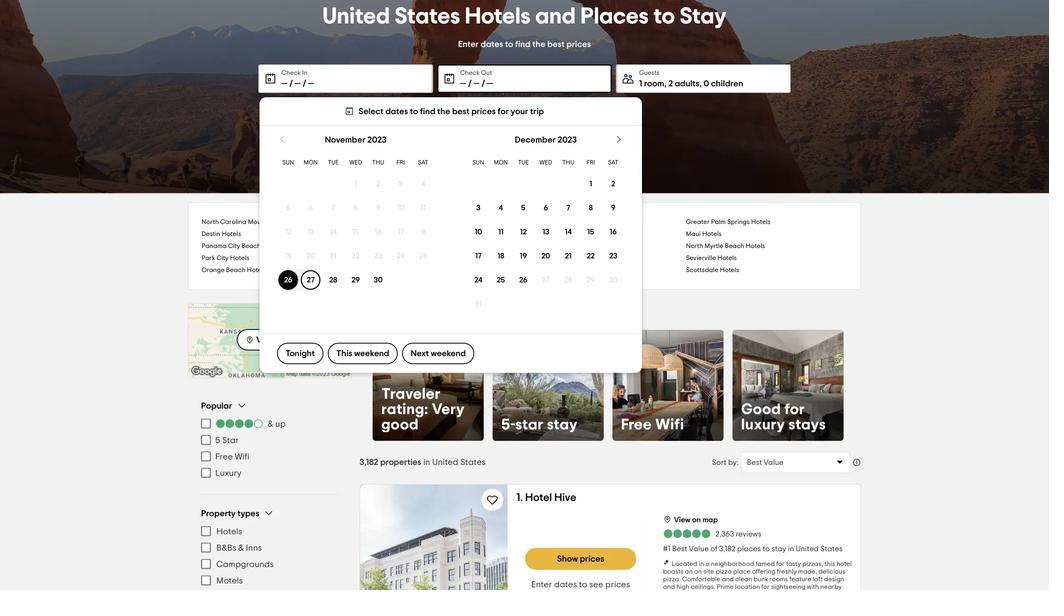 Task type: vqa. For each thing, say whether or not it's contained in the screenshot.
the City in the MAUI HOTELS PANAMA CITY BEACH HOTELS
yes



Task type: locate. For each thing, give the bounding box(es) containing it.
13 up panama city beach hotels link
[[307, 228, 314, 236]]

2 13 from the left
[[542, 228, 549, 236]]

0 horizontal spatial 29
[[352, 276, 360, 284]]

17 right miramar
[[397, 228, 404, 236]]

1 horizontal spatial wifi
[[655, 417, 684, 432]]

22 down the myrtle beach hotels link
[[587, 252, 595, 260]]

city inside north myrtle beach hotels park city hotels
[[217, 255, 229, 261]]

popular up 4.0 of 5 bubbles image
[[201, 401, 232, 410]]

1 horizontal spatial 19
[[520, 252, 527, 260]]

best down united states hotels and places to stay at the top of page
[[547, 40, 565, 48]]

0 horizontal spatial 27
[[307, 276, 315, 284]]

greater palm springs hotels destin hotels
[[202, 219, 771, 237]]

1 horizontal spatial mon
[[494, 160, 508, 166]]

1 vertical spatial view
[[674, 516, 691, 524]]

pizza.
[[663, 576, 681, 583]]

12 up panama city beach hotels link
[[285, 228, 292, 236]]

2 23 from the left
[[609, 252, 617, 260]]

2 horizontal spatial 2
[[668, 79, 673, 88]]

carolina
[[220, 219, 247, 225]]

beach down north carolina mountains hotels
[[242, 243, 261, 249]]

1 horizontal spatial 18
[[498, 252, 504, 260]]

stay
[[547, 417, 578, 432], [772, 545, 786, 553]]

0 vertical spatial and
[[535, 5, 576, 28]]

beach right orange
[[226, 267, 245, 273]]

4 inside november 2023 grid
[[421, 180, 425, 188]]

mon for december 2023
[[494, 160, 508, 166]]

to for enter dates to see prices
[[579, 580, 587, 589]]

21
[[330, 252, 337, 260], [565, 252, 572, 260]]

for
[[498, 107, 509, 116], [784, 402, 805, 417], [776, 561, 785, 567], [761, 584, 770, 590]]

0 vertical spatial 17
[[397, 228, 404, 236]]

18 up oahu hotels link
[[420, 228, 427, 236]]

value down luxury
[[764, 459, 784, 466]]

springs
[[727, 219, 750, 225]]

good
[[381, 417, 419, 432]]

18 inside 'december 2023' grid
[[498, 252, 504, 260]]

0 horizontal spatial 25
[[419, 252, 427, 260]]

17
[[397, 228, 404, 236], [475, 252, 482, 260]]

beach up las vegas hotels
[[545, 231, 564, 237]]

0 horizontal spatial map
[[277, 336, 295, 344]]

property types
[[201, 509, 259, 518]]

menu
[[201, 416, 339, 481], [201, 523, 339, 589]]

1 9 from the left
[[376, 204, 380, 212]]

hotels down park city hotels link
[[247, 267, 266, 273]]

located in a neighborhood famed for tasty pizzas, this hotel boasts an on-site pizza place offering freshly made, delicious pizza. comfortable and clean bunk rooms feature loft design and high ceilings. prime location for sightseeing with nea
[[663, 561, 852, 590]]

1 horizontal spatial map
[[703, 516, 718, 524]]

1 horizontal spatial 17
[[475, 252, 482, 260]]

2 , from the left
[[700, 79, 702, 88]]

thu for november 2023
[[372, 160, 384, 166]]

to down united states hotels and places to stay at the top of page
[[505, 40, 513, 48]]

check left out
[[460, 69, 480, 76]]

2 19 from the left
[[520, 252, 527, 260]]

15 left miramar
[[352, 228, 359, 236]]

view left tonight button
[[256, 336, 275, 344]]

0 horizontal spatial wed
[[349, 160, 362, 166]]

1 horizontal spatial 6
[[544, 204, 548, 212]]

city inside maui hotels panama city beach hotels
[[228, 243, 240, 249]]

view map button
[[237, 329, 303, 351]]

0 horizontal spatial the
[[437, 107, 450, 116]]

2 fri from the left
[[587, 160, 595, 166]]

row group for december
[[467, 172, 625, 316]]

2 weekend from the left
[[431, 349, 466, 358]]

next weekend
[[411, 349, 466, 358]]

11
[[420, 204, 426, 212], [498, 228, 504, 236]]

2 28 from the left
[[564, 276, 572, 284]]

right
[[556, 304, 584, 317]]

1 horizontal spatial north
[[686, 243, 703, 249]]

to for select dates to find the best prices for your trip
[[410, 107, 418, 116]]

1 group from the top
[[201, 400, 339, 481]]

tue inside november 2023 grid
[[328, 160, 339, 166]]

types
[[238, 509, 259, 518]]

1 inside november 2023 grid
[[354, 180, 357, 188]]

1 horizontal spatial the
[[532, 40, 546, 48]]

2 horizontal spatial and
[[722, 576, 734, 583]]

0 horizontal spatial 30
[[374, 276, 383, 284]]

adults
[[675, 79, 700, 88]]

21 inside november 2023 grid
[[330, 252, 337, 260]]

2 7 from the left
[[566, 204, 570, 212]]

map
[[277, 336, 295, 344], [703, 516, 718, 524]]

1 horizontal spatial tue
[[518, 160, 529, 166]]

myrtle up the las
[[525, 231, 543, 237]]

2 27 from the left
[[542, 276, 550, 284]]

2023 down select
[[367, 135, 387, 144]]

3
[[399, 180, 403, 188], [476, 204, 481, 212]]

0 horizontal spatial 8
[[354, 204, 358, 212]]

14 inside november 2023 grid
[[330, 228, 337, 236]]

1 6 from the left
[[309, 204, 313, 212]]

north inside north myrtle beach hotels park city hotels
[[686, 243, 703, 249]]

27 down vegas on the right top
[[542, 276, 550, 284]]

dates for enter dates to find the best prices
[[481, 40, 503, 48]]

sightseeing
[[771, 584, 806, 590]]

15 inside 'december 2023' grid
[[587, 228, 594, 236]]

thu inside 'december 2023' grid
[[562, 160, 574, 166]]

place
[[733, 568, 751, 575]]

beach inside north myrtle beach hotels park city hotels
[[725, 243, 744, 249]]

1 menu from the top
[[201, 416, 339, 481]]

9 inside november 2023 grid
[[376, 204, 380, 212]]

0 horizontal spatial thu
[[372, 160, 384, 166]]

22 inside 'december 2023' grid
[[587, 252, 595, 260]]

2 sat from the left
[[608, 160, 618, 166]]

weekend for this weekend
[[354, 349, 389, 358]]

1 vertical spatial 3
[[476, 204, 481, 212]]

best for enter dates to find the best prices
[[547, 40, 565, 48]]

1 12 from the left
[[285, 228, 292, 236]]

2 down next month icon
[[611, 180, 615, 188]]

2 2023 from the left
[[558, 135, 577, 144]]

30 down las vegas hotels link
[[609, 276, 618, 284]]

1 28 from the left
[[329, 276, 337, 284]]

check inside check out — / — / —
[[460, 69, 480, 76]]

north carolina mountains hotels link
[[202, 216, 363, 228]]

0 vertical spatial group
[[201, 400, 339, 481]]

enter up check out — / — / —
[[458, 40, 479, 48]]

very
[[432, 402, 465, 417]]

1 29 from the left
[[352, 276, 360, 284]]

1 horizontal spatial row group
[[467, 172, 625, 316]]

beach inside miramar beach hotels link
[[390, 231, 409, 237]]

1 horizontal spatial 29
[[587, 276, 595, 284]]

oahu hotels
[[363, 255, 401, 261]]

row
[[277, 154, 434, 172], [467, 154, 625, 172], [277, 172, 434, 196], [467, 172, 625, 196], [277, 196, 434, 220], [467, 196, 625, 220], [277, 220, 434, 244], [467, 220, 625, 244], [277, 244, 434, 268], [467, 244, 625, 268], [277, 268, 434, 292], [467, 268, 625, 292]]

1 horizontal spatial 13
[[542, 228, 549, 236]]

1 horizontal spatial 20
[[541, 252, 550, 260]]

0 vertical spatial view
[[256, 336, 275, 344]]

1 sun from the left
[[282, 160, 294, 166]]

5 inside menu
[[215, 436, 220, 445]]

1 tue from the left
[[328, 160, 339, 166]]

17 inside 'december 2023' grid
[[475, 252, 482, 260]]

6 up myrtle beach hotels on the top of page
[[544, 204, 548, 212]]

scottsdale
[[686, 267, 718, 273]]

stay right star
[[547, 417, 578, 432]]

1 16 from the left
[[375, 228, 382, 236]]

0 vertical spatial popular
[[373, 304, 419, 317]]

row containing 19
[[277, 244, 434, 268]]

2 22 from the left
[[587, 252, 595, 260]]

3 up greater palm springs hotels destin hotels
[[476, 204, 481, 212]]

hotels down palm
[[702, 231, 722, 237]]

10 up north myrtle beach hotels park city hotels
[[475, 228, 482, 236]]

1 horizontal spatial 27
[[542, 276, 550, 284]]

2 group from the top
[[201, 508, 339, 590]]

row containing 5
[[277, 196, 434, 220]]

and down pizza.
[[663, 584, 675, 590]]

2 30 from the left
[[609, 276, 618, 284]]

site
[[704, 568, 714, 575]]

1 horizontal spatial 15
[[587, 228, 594, 236]]

sun inside november 2023 grid
[[282, 160, 294, 166]]

1 horizontal spatial sun
[[473, 160, 484, 166]]

hotels up maui hotels link
[[751, 219, 771, 225]]

1 horizontal spatial 8
[[589, 204, 593, 212]]

0 vertical spatial 4
[[421, 180, 425, 188]]

5 left star
[[215, 436, 220, 445]]

wifi inside free wifi link
[[655, 417, 684, 432]]

1 horizontal spatial stay
[[772, 545, 786, 553]]

hotels up b&bs
[[216, 527, 242, 536]]

6 inside 'december 2023' grid
[[544, 204, 548, 212]]

fri inside 'december 2023' grid
[[587, 160, 595, 166]]

28
[[329, 276, 337, 284], [564, 276, 572, 284]]

row containing 17
[[467, 244, 625, 268]]

weekend
[[354, 349, 389, 358], [431, 349, 466, 358]]

0 horizontal spatial view
[[256, 336, 275, 344]]

2 16 from the left
[[610, 228, 617, 236]]

2 sun from the left
[[473, 160, 484, 166]]

1 22 from the left
[[352, 252, 360, 260]]

wifi inside menu
[[235, 452, 249, 461]]

1 vertical spatial dates
[[385, 107, 408, 116]]

2 — from the left
[[295, 79, 301, 88]]

1 vertical spatial wifi
[[235, 452, 249, 461]]

wifi
[[655, 417, 684, 432], [235, 452, 249, 461]]

row containing 24
[[467, 268, 625, 292]]

popular for popular hotels in united states right now
[[373, 304, 419, 317]]

26
[[284, 276, 292, 284], [519, 276, 528, 284]]

b&bs & inns
[[216, 543, 262, 552]]

thu inside november 2023 grid
[[372, 160, 384, 166]]

traveler
[[381, 386, 441, 402]]

1 19 from the left
[[285, 252, 292, 260]]

9 up the myrtle beach hotels link
[[611, 204, 616, 212]]

check inside check in — / — / —
[[281, 69, 301, 76]]

0 horizontal spatial 28
[[329, 276, 337, 284]]

28 inside 'december 2023' grid
[[564, 276, 572, 284]]

11 up miramar beach hotels link
[[420, 204, 426, 212]]

18
[[420, 228, 427, 236], [498, 252, 504, 260]]

by:
[[728, 459, 739, 466]]

7 inside 'december 2023' grid
[[566, 204, 570, 212]]

weekend for next weekend
[[431, 349, 466, 358]]

5 up north carolina mountains hotels link
[[286, 204, 290, 212]]

10 inside november 2023 grid
[[397, 204, 404, 212]]

1 up "boasts"
[[668, 545, 671, 553]]

9 up miramar
[[376, 204, 380, 212]]

4
[[421, 180, 425, 188], [499, 204, 503, 212]]

1 27 from the left
[[307, 276, 315, 284]]

0 horizontal spatial enter
[[458, 40, 479, 48]]

wed inside november 2023 grid
[[349, 160, 362, 166]]

17 inside november 2023 grid
[[397, 228, 404, 236]]

27 inside november 2023 grid
[[307, 276, 315, 284]]

star
[[515, 417, 544, 432]]

enter dates to see prices
[[531, 580, 630, 589]]

1 horizontal spatial 2
[[611, 180, 615, 188]]

2 9 from the left
[[611, 204, 616, 212]]

free
[[621, 417, 652, 432], [215, 452, 233, 461]]

26 inside november 2023 grid
[[284, 276, 292, 284]]

hotels up sevierville hotels link
[[746, 243, 765, 249]]

2 26 from the left
[[519, 276, 528, 284]]

1 inside 'december 2023' grid
[[589, 180, 592, 188]]

6 up north carolina mountains hotels link
[[309, 204, 313, 212]]

2 check from the left
[[460, 69, 480, 76]]

1 row group from the left
[[277, 172, 434, 292]]

for inside good for luxury stays
[[784, 402, 805, 417]]

18 inside november 2023 grid
[[420, 228, 427, 236]]

29
[[352, 276, 360, 284], [587, 276, 595, 284]]

13 inside november 2023 grid
[[307, 228, 314, 236]]

23
[[374, 252, 382, 260], [609, 252, 617, 260]]

north for carolina
[[202, 219, 219, 225]]

1 left "room"
[[639, 79, 642, 88]]

guests
[[639, 69, 660, 76]]

0 vertical spatial 25
[[419, 252, 427, 260]]

0 horizontal spatial 4
[[421, 180, 425, 188]]

trip
[[530, 107, 544, 116]]

0 horizontal spatial 24
[[397, 252, 405, 260]]

19 inside 'december 2023' grid
[[520, 252, 527, 260]]

1 weekend from the left
[[354, 349, 389, 358]]

3,182
[[360, 458, 378, 466], [719, 545, 736, 553]]

0 horizontal spatial fri
[[396, 160, 405, 166]]

20 right the las
[[541, 252, 550, 260]]

1 horizontal spatial 5
[[286, 204, 290, 212]]

& left up
[[268, 419, 273, 428]]

group containing property types
[[201, 508, 339, 590]]

4 up greater palm springs hotels destin hotels
[[499, 204, 503, 212]]

21 right vegas on the right top
[[565, 252, 572, 260]]

1 fri from the left
[[396, 160, 405, 166]]

beach
[[390, 231, 409, 237], [545, 231, 564, 237], [242, 243, 261, 249], [725, 243, 744, 249], [226, 267, 245, 273]]

bunk
[[754, 576, 768, 583]]

best right by:
[[747, 459, 762, 466]]

1 vertical spatial group
[[201, 508, 339, 590]]

1 vertical spatial map
[[703, 516, 718, 524]]

1 23 from the left
[[374, 252, 382, 260]]

0 horizontal spatial 2023
[[367, 135, 387, 144]]

2 8 from the left
[[589, 204, 593, 212]]

save to a trip image
[[486, 493, 499, 507]]

1 horizontal spatial ,
[[700, 79, 702, 88]]

26 down park city hotels link
[[284, 276, 292, 284]]

value left of
[[689, 545, 709, 553]]

22 left oahu
[[352, 252, 360, 260]]

wed inside 'december 2023' grid
[[540, 160, 552, 166]]

0 horizontal spatial myrtle
[[525, 231, 543, 237]]

2 12 from the left
[[520, 228, 527, 236]]

0 horizontal spatial 2
[[376, 180, 380, 188]]

1 vertical spatial free wifi
[[215, 452, 249, 461]]

30 inside 'december 2023' grid
[[609, 276, 618, 284]]

check left the in
[[281, 69, 301, 76]]

19
[[285, 252, 292, 260], [520, 252, 527, 260]]

25 down miramar beach hotels link
[[419, 252, 427, 260]]

2 vertical spatial and
[[663, 584, 675, 590]]

1 horizontal spatial thu
[[562, 160, 574, 166]]

enter for enter dates to find the best prices
[[458, 40, 479, 48]]

0 horizontal spatial 20
[[306, 252, 315, 260]]

next
[[411, 349, 429, 358]]

best down check out — / — / —
[[452, 107, 470, 116]]

row group
[[277, 172, 434, 292], [467, 172, 625, 316]]

24 inside 'december 2023' grid
[[474, 276, 482, 284]]

2,363 reviews button
[[663, 528, 762, 539]]

2 21 from the left
[[565, 252, 572, 260]]

free wifi
[[621, 417, 684, 432], [215, 452, 249, 461]]

dates down show
[[554, 580, 577, 589]]

dates for select dates to find the best prices for your trip
[[385, 107, 408, 116]]

2 horizontal spatial 5
[[521, 204, 526, 212]]

tue down november
[[328, 160, 339, 166]]

0 horizontal spatial 26
[[284, 276, 292, 284]]

mon inside november 2023 grid
[[304, 160, 318, 166]]

city right park
[[217, 255, 229, 261]]

wed down the november 2023
[[349, 160, 362, 166]]

19 left vegas on the right top
[[520, 252, 527, 260]]

stay
[[680, 5, 727, 28]]

sun inside 'december 2023' grid
[[473, 160, 484, 166]]

beach right miramar
[[390, 231, 409, 237]]

&
[[268, 419, 273, 428], [238, 543, 244, 552]]

1 26 from the left
[[284, 276, 292, 284]]

3 up miramar beach hotels
[[399, 180, 403, 188]]

5 up myrtle beach hotels on the top of page
[[521, 204, 526, 212]]

1 up the myrtle beach hotels link
[[589, 180, 592, 188]]

weekend right this
[[354, 349, 389, 358]]

30 inside november 2023 grid
[[374, 276, 383, 284]]

1 horizontal spatial wed
[[540, 160, 552, 166]]

24 inside november 2023 grid
[[397, 252, 405, 260]]

1 30 from the left
[[374, 276, 383, 284]]

this weekend
[[336, 349, 389, 358]]

1 vertical spatial menu
[[201, 523, 339, 589]]

to right select
[[410, 107, 418, 116]]

2 6 from the left
[[544, 204, 548, 212]]

13 up vegas on the right top
[[542, 228, 549, 236]]

0 horizontal spatial sat
[[418, 160, 428, 166]]

1 vertical spatial 3,182
[[719, 545, 736, 553]]

0 horizontal spatial 6
[[309, 204, 313, 212]]

2 15 from the left
[[587, 228, 594, 236]]

group
[[201, 400, 339, 481], [201, 508, 339, 590]]

1 8 from the left
[[354, 204, 358, 212]]

campgrounds
[[216, 560, 274, 569]]

enter down show prices button
[[531, 580, 552, 589]]

6
[[309, 204, 313, 212], [544, 204, 548, 212]]

places
[[737, 545, 761, 553]]

map right on
[[703, 516, 718, 524]]

30 down oahu hotels
[[374, 276, 383, 284]]

1 horizontal spatial value
[[764, 459, 784, 466]]

0 horizontal spatial 18
[[420, 228, 427, 236]]

stay inside 5-star stay link
[[547, 417, 578, 432]]

states
[[395, 5, 460, 28], [516, 304, 553, 317], [460, 458, 486, 466], [820, 545, 843, 553]]

7 up myrtle beach hotels on the top of page
[[566, 204, 570, 212]]

to up the famed
[[763, 545, 770, 553]]

1 horizontal spatial 10
[[475, 228, 482, 236]]

0 horizontal spatial 7
[[331, 204, 335, 212]]

sun
[[282, 160, 294, 166], [473, 160, 484, 166]]

hotels up destin hotels link
[[281, 219, 300, 225]]

0 horizontal spatial 21
[[330, 252, 337, 260]]

popular hotels in united states right now
[[373, 304, 611, 317]]

20 up orange beach hotels link
[[306, 252, 315, 260]]

1 horizontal spatial 4
[[499, 204, 503, 212]]

1 13 from the left
[[307, 228, 314, 236]]

north down maui
[[686, 243, 703, 249]]

23 down the myrtle beach hotels link
[[609, 252, 617, 260]]

0 vertical spatial 24
[[397, 252, 405, 260]]

2 for november 2023
[[376, 180, 380, 188]]

25 up popular hotels in united states right now in the bottom of the page
[[497, 276, 505, 284]]

1 vertical spatial popular
[[201, 401, 232, 410]]

0 vertical spatial map
[[277, 336, 295, 344]]

0 vertical spatial free wifi
[[621, 417, 684, 432]]

tue down december
[[518, 160, 529, 166]]

tue
[[328, 160, 339, 166], [518, 160, 529, 166]]

2 row group from the left
[[467, 172, 625, 316]]

city right panama
[[228, 243, 240, 249]]

1 horizontal spatial 12
[[520, 228, 527, 236]]

good for luxury stays link
[[733, 330, 844, 441]]

2 thu from the left
[[562, 160, 574, 166]]

tue inside 'december 2023' grid
[[518, 160, 529, 166]]

0 horizontal spatial 3,182
[[360, 458, 378, 466]]

1 check from the left
[[281, 69, 301, 76]]

0 horizontal spatial wifi
[[235, 452, 249, 461]]

1 wed from the left
[[349, 160, 362, 166]]

november
[[325, 135, 366, 144]]

menu containing & up
[[201, 416, 339, 481]]

19 up orange beach hotels link
[[285, 252, 292, 260]]

dates
[[481, 40, 503, 48], [385, 107, 408, 116], [554, 580, 577, 589]]

7
[[331, 204, 335, 212], [566, 204, 570, 212]]

0 horizontal spatial check
[[281, 69, 301, 76]]

thu down december 2023
[[562, 160, 574, 166]]

0 horizontal spatial 13
[[307, 228, 314, 236]]

popular for popular
[[201, 401, 232, 410]]

14
[[330, 228, 337, 236], [565, 228, 572, 236]]

1 vertical spatial city
[[217, 255, 229, 261]]

best
[[547, 40, 565, 48], [452, 107, 470, 116]]

1 thu from the left
[[372, 160, 384, 166]]

1 horizontal spatial dates
[[481, 40, 503, 48]]

1 horizontal spatial 28
[[564, 276, 572, 284]]

11 inside november 2023 grid
[[420, 204, 426, 212]]

fri inside november 2023 grid
[[396, 160, 405, 166]]

2023 for november 2023
[[367, 135, 387, 144]]

15 up las vegas hotels link
[[587, 228, 594, 236]]

stay up the famed
[[772, 545, 786, 553]]

sat inside 'december 2023' grid
[[608, 160, 618, 166]]

12 inside november 2023 grid
[[285, 228, 292, 236]]

1 14 from the left
[[330, 228, 337, 236]]

0 horizontal spatial mon
[[304, 160, 318, 166]]

1 mon from the left
[[304, 160, 318, 166]]

north
[[202, 219, 219, 225], [686, 243, 703, 249]]

1 21 from the left
[[330, 252, 337, 260]]

traveler rating: very good
[[381, 386, 465, 432]]

myrtle up 'sevierville' at the right top of page
[[705, 243, 724, 249]]

sat inside november 2023 grid
[[418, 160, 428, 166]]

menu containing hotels
[[201, 523, 339, 589]]

best value button
[[741, 452, 850, 473]]

traveler rating: very good link
[[373, 330, 484, 441]]

0 horizontal spatial tue
[[328, 160, 339, 166]]

24 down sevierville hotels orange beach hotels
[[474, 276, 482, 284]]

2 mon from the left
[[494, 160, 508, 166]]

2 wed from the left
[[540, 160, 552, 166]]

1 15 from the left
[[352, 228, 359, 236]]

an
[[685, 568, 693, 575]]

popular left hotels
[[373, 304, 419, 317]]

park city hotels link
[[202, 252, 363, 264]]

10 up miramar beach hotels
[[397, 204, 404, 212]]

prices right show
[[580, 555, 604, 563]]

1 horizontal spatial 23
[[609, 252, 617, 260]]

1 horizontal spatial 21
[[565, 252, 572, 260]]

made,
[[798, 568, 817, 575]]

1 vertical spatial find
[[420, 107, 435, 116]]

miramar beach hotels
[[363, 231, 430, 237]]

mon inside 'december 2023' grid
[[494, 160, 508, 166]]

0 horizontal spatial 11
[[420, 204, 426, 212]]

thu for december 2023
[[562, 160, 574, 166]]

scottsdale hotels
[[686, 267, 739, 273]]

5
[[286, 204, 290, 212], [521, 204, 526, 212], [215, 436, 220, 445]]

2 14 from the left
[[565, 228, 572, 236]]

hotels up oahu hotels link
[[411, 231, 430, 237]]

10 inside 'december 2023' grid
[[475, 228, 482, 236]]

las vegas hotels
[[525, 255, 576, 261]]

and up enter dates to find the best prices
[[535, 5, 576, 28]]

5 — from the left
[[474, 79, 480, 88]]

1 horizontal spatial 3
[[476, 204, 481, 212]]

design
[[824, 576, 844, 583]]

hotels right park
[[230, 255, 249, 261]]

0 horizontal spatial dates
[[385, 107, 408, 116]]

, left adults
[[664, 79, 666, 88]]

12 inside 'december 2023' grid
[[520, 228, 527, 236]]

hotels right scottsdale
[[720, 267, 739, 273]]

1 sat from the left
[[418, 160, 428, 166]]

3,182 left "properties" in the left of the page
[[360, 458, 378, 466]]

show prices button
[[525, 548, 636, 570]]

tonight button
[[277, 343, 323, 364]]

24 down miramar beach hotels
[[397, 252, 405, 260]]

1 horizontal spatial 24
[[474, 276, 482, 284]]

and
[[535, 5, 576, 28], [722, 576, 734, 583], [663, 584, 675, 590]]

1 vertical spatial the
[[437, 107, 450, 116]]

2 29 from the left
[[587, 276, 595, 284]]

1 2023 from the left
[[367, 135, 387, 144]]

14 left miramar
[[330, 228, 337, 236]]

2 menu from the top
[[201, 523, 339, 589]]

1 7 from the left
[[331, 204, 335, 212]]

myrtle beach hotels
[[525, 231, 585, 237]]

2 tue from the left
[[518, 160, 529, 166]]

0 horizontal spatial sun
[[282, 160, 294, 166]]



Task type: describe. For each thing, give the bounding box(es) containing it.
prices inside button
[[580, 555, 604, 563]]

1 vertical spatial stay
[[772, 545, 786, 553]]

wed for november
[[349, 160, 362, 166]]

december 2023
[[515, 135, 577, 144]]

row group for november
[[277, 172, 434, 292]]

miramar beach hotels link
[[363, 228, 525, 240]]

row containing 10
[[467, 220, 625, 244]]

tue for december
[[518, 160, 529, 166]]

11 inside 'december 2023' grid
[[498, 228, 504, 236]]

1 vertical spatial value
[[689, 545, 709, 553]]

4 inside 'december 2023' grid
[[499, 204, 503, 212]]

las
[[525, 255, 535, 261]]

in up tasty
[[788, 545, 794, 553]]

greater
[[686, 219, 710, 225]]

15 inside november 2023 grid
[[352, 228, 359, 236]]

prices right see
[[605, 580, 630, 589]]

a
[[706, 561, 710, 567]]

scottsdale hotels link
[[686, 264, 848, 276]]

out
[[481, 69, 492, 76]]

row containing 12
[[277, 220, 434, 244]]

free inside menu
[[215, 452, 233, 461]]

panama city beach hotels link
[[202, 240, 363, 252]]

#
[[663, 545, 668, 553]]

29 inside november 2023 grid
[[352, 276, 360, 284]]

hotels up the "scottsdale hotels"
[[718, 255, 737, 261]]

oahu
[[363, 255, 380, 261]]

located
[[672, 561, 697, 567]]

menu for popular
[[201, 416, 339, 481]]

best value
[[747, 459, 784, 466]]

the for enter
[[532, 40, 546, 48]]

myrtle inside north myrtle beach hotels park city hotels
[[705, 243, 724, 249]]

november 2023 grid
[[277, 126, 434, 316]]

see
[[589, 580, 603, 589]]

in right "properties" in the left of the page
[[423, 458, 430, 466]]

27 inside 'december 2023' grid
[[542, 276, 550, 284]]

1 vertical spatial and
[[722, 576, 734, 583]]

hotels inside menu
[[216, 527, 242, 536]]

hotels right oahu
[[381, 255, 401, 261]]

orange
[[202, 267, 225, 273]]

pizzas,
[[802, 561, 823, 567]]

view for view on map
[[674, 516, 691, 524]]

delicious
[[819, 568, 846, 575]]

1 — from the left
[[281, 79, 287, 88]]

22 inside november 2023 grid
[[352, 252, 360, 260]]

view map
[[256, 336, 295, 344]]

pizza
[[716, 568, 732, 575]]

6 — from the left
[[487, 79, 493, 88]]

property
[[201, 509, 236, 518]]

29 inside 'december 2023' grid
[[587, 276, 595, 284]]

19 inside november 2023 grid
[[285, 252, 292, 260]]

check out — / — / —
[[460, 69, 493, 88]]

7 inside november 2023 grid
[[331, 204, 335, 212]]

tonight
[[286, 349, 315, 358]]

4 — from the left
[[460, 79, 466, 88]]

to left stay
[[654, 5, 675, 28]]

0 horizontal spatial free wifi
[[215, 452, 249, 461]]

north for myrtle
[[686, 243, 703, 249]]

0 vertical spatial 3
[[399, 180, 403, 188]]

guests 1 room , 2 adults , 0 children
[[639, 69, 743, 88]]

december 2023 grid
[[467, 126, 625, 316]]

5.0 of 5 bubbles. 2,363 reviews element
[[663, 528, 762, 539]]

hotels up park city hotels link
[[262, 243, 282, 249]]

beach inside sevierville hotels orange beach hotels
[[226, 267, 245, 273]]

park
[[202, 255, 215, 261]]

check for check out — / — / —
[[460, 69, 480, 76]]

31
[[475, 300, 482, 308]]

14 inside 'december 2023' grid
[[565, 228, 572, 236]]

clean
[[735, 576, 752, 583]]

0 vertical spatial myrtle
[[525, 231, 543, 237]]

13 inside 'december 2023' grid
[[542, 228, 549, 236]]

prices down places
[[567, 40, 591, 48]]

sort
[[712, 459, 727, 466]]

best for select dates to find the best prices for your trip
[[452, 107, 470, 116]]

0 vertical spatial &
[[268, 419, 273, 428]]

1 / from the left
[[289, 79, 293, 88]]

in
[[302, 69, 308, 76]]

16 inside 'december 2023' grid
[[610, 228, 617, 236]]

hotel
[[525, 492, 552, 503]]

25 inside november 2023 grid
[[419, 252, 427, 260]]

the for select
[[437, 107, 450, 116]]

comfortable
[[682, 576, 721, 583]]

vegas
[[537, 255, 556, 261]]

1 inside the 'guests 1 room , 2 adults , 0 children'
[[639, 79, 642, 88]]

beach inside the myrtle beach hotels link
[[545, 231, 564, 237]]

1 20 from the left
[[306, 252, 315, 260]]

row containing 3
[[467, 196, 625, 220]]

view for view map
[[256, 336, 275, 344]]

star
[[222, 436, 239, 445]]

motels
[[216, 576, 243, 585]]

miramar
[[363, 231, 388, 237]]

sat for november 2023
[[418, 160, 428, 166]]

4 / from the left
[[482, 79, 485, 88]]

enter for enter dates to see prices
[[531, 580, 552, 589]]

palm
[[711, 219, 726, 225]]

in inside located in a neighborhood famed for tasty pizzas, this hotel boasts an on-site pizza place offering freshly made, delicious pizza. comfortable and clean bunk rooms feature loft design and high ceilings. prime location for sightseeing with nea
[[699, 561, 704, 567]]

beach inside maui hotels panama city beach hotels
[[242, 243, 261, 249]]

21 inside 'december 2023' grid
[[565, 252, 572, 260]]

9 inside 'december 2023' grid
[[611, 204, 616, 212]]

panama
[[202, 243, 227, 249]]

2023 for december 2023
[[558, 135, 577, 144]]

find for enter
[[515, 40, 531, 48]]

previous month image
[[277, 134, 288, 145]]

children
[[711, 79, 743, 88]]

26 inside 'december 2023' grid
[[519, 276, 528, 284]]

value inside popup button
[[764, 459, 784, 466]]

sun for december
[[473, 160, 484, 166]]

for up "freshly"
[[776, 561, 785, 567]]

destin
[[202, 231, 220, 237]]

1 horizontal spatial free wifi
[[621, 417, 684, 432]]

next month image
[[614, 134, 625, 145]]

group containing popular
[[201, 400, 339, 481]]

hotels down carolina
[[222, 231, 241, 237]]

fri for december 2023
[[587, 160, 595, 166]]

2 / from the left
[[303, 79, 306, 88]]

to for enter dates to find the best prices
[[505, 40, 513, 48]]

0
[[704, 79, 709, 88]]

places
[[581, 5, 649, 28]]

2 inside the 'guests 1 room , 2 adults , 0 children'
[[668, 79, 673, 88]]

show prices
[[557, 555, 604, 563]]

2,363 reviews
[[716, 531, 762, 538]]

prices down check out — / — / —
[[471, 107, 496, 116]]

0 horizontal spatial and
[[535, 5, 576, 28]]

0 vertical spatial 3,182
[[360, 458, 378, 466]]

myrtle beach hotels link
[[525, 228, 686, 240]]

tue for november
[[328, 160, 339, 166]]

check in — / — / —
[[281, 69, 314, 88]]

check for check in — / — / —
[[281, 69, 301, 76]]

hotel
[[837, 561, 852, 567]]

on
[[692, 516, 701, 524]]

dates for enter dates to see prices
[[554, 580, 577, 589]]

located in a neighborhood famed for tasty pizzas, this hotel boasts an on-site pizza place offering freshly made, delicious pizza. comfortable and clean bunk rooms feature loft design and high ceilings. prime location for sightseeing with nea button
[[663, 559, 852, 590]]

16 inside november 2023 grid
[[375, 228, 382, 236]]

& up
[[268, 419, 286, 428]]

5 inside 'december 2023' grid
[[521, 204, 526, 212]]

1 horizontal spatial free
[[621, 417, 652, 432]]

5 inside november 2023 grid
[[286, 204, 290, 212]]

sat for december 2023
[[608, 160, 618, 166]]

menu for property types
[[201, 523, 339, 589]]

3 — from the left
[[308, 79, 314, 88]]

25 inside 'december 2023' grid
[[497, 276, 505, 284]]

1 vertical spatial &
[[238, 543, 244, 552]]

best inside 'best value' popup button
[[747, 459, 762, 466]]

next weekend button
[[402, 343, 474, 364]]

view on map
[[674, 516, 718, 524]]

fri for november 2023
[[396, 160, 405, 166]]

in left 31
[[461, 304, 471, 317]]

2,363
[[716, 531, 734, 538]]

5-star stay
[[501, 417, 578, 432]]

3,182 properties in united states
[[360, 458, 486, 466]]

november 2023
[[325, 135, 387, 144]]

mon for november 2023
[[304, 160, 318, 166]]

wed for december
[[540, 160, 552, 166]]

offering
[[752, 568, 776, 575]]

for down bunk
[[761, 584, 770, 590]]

2 20 from the left
[[541, 252, 550, 260]]

ceilings.
[[691, 584, 715, 590]]

your
[[511, 107, 528, 116]]

1 horizontal spatial and
[[663, 584, 675, 590]]

1 , from the left
[[664, 79, 666, 88]]

maui hotels link
[[686, 228, 848, 240]]

destin hotels link
[[202, 228, 363, 240]]

6 inside november 2023 grid
[[309, 204, 313, 212]]

hotels up las vegas hotels
[[566, 231, 585, 237]]

row containing 26
[[277, 268, 434, 292]]

good
[[741, 402, 781, 417]]

of
[[711, 545, 718, 553]]

hotels right vegas on the right top
[[557, 255, 576, 261]]

3 / from the left
[[468, 79, 472, 88]]

show
[[557, 555, 578, 563]]

8 inside 'december 2023' grid
[[589, 204, 593, 212]]

2 for december 2023
[[611, 180, 615, 188]]

hotels up enter dates to find the best prices
[[465, 5, 531, 28]]

for left your
[[498, 107, 509, 116]]

stays
[[789, 417, 826, 432]]

0 horizontal spatial best
[[672, 545, 687, 553]]

sevierville hotels link
[[686, 252, 848, 264]]

sevierville
[[686, 255, 716, 261]]

1. hotel hive
[[516, 492, 576, 503]]

8 inside november 2023 grid
[[354, 204, 358, 212]]

4.0 of 5 bubbles image
[[215, 419, 263, 428]]

north myrtle beach hotels park city hotels
[[202, 243, 765, 261]]

oahu hotels link
[[363, 252, 525, 264]]

boasts
[[663, 568, 684, 575]]

reviews
[[736, 531, 762, 538]]

1 horizontal spatial 3,182
[[719, 545, 736, 553]]

find for select
[[420, 107, 435, 116]]

high
[[676, 584, 690, 590]]

1.
[[516, 492, 523, 503]]

sun for november
[[282, 160, 294, 166]]

5 star
[[215, 436, 239, 445]]

28 inside november 2023 grid
[[329, 276, 337, 284]]

las vegas hotels link
[[525, 252, 686, 264]]



